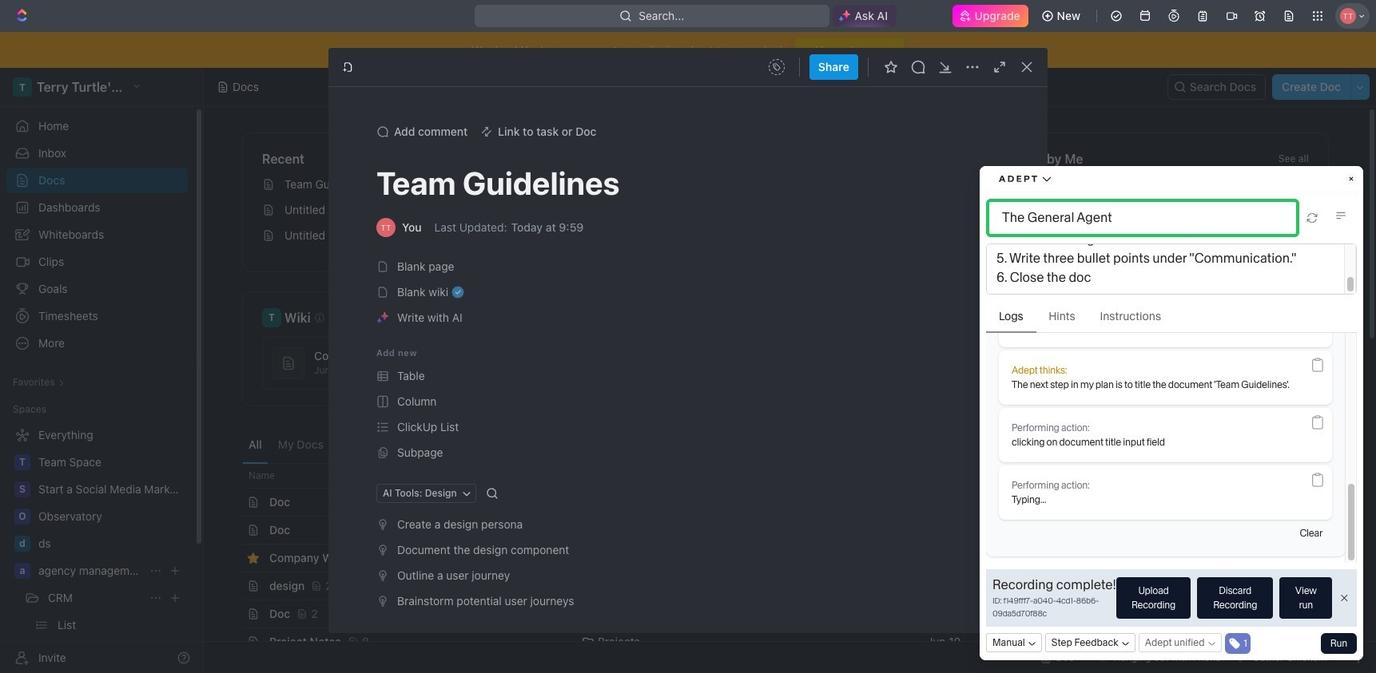 Task type: vqa. For each thing, say whether or not it's contained in the screenshot.
No favorited docs image
no



Task type: describe. For each thing, give the bounding box(es) containing it.
sidebar navigation
[[0, 68, 204, 674]]

terry turtle's workspace, , element
[[262, 309, 281, 328]]

company wiki image
[[281, 356, 297, 372]]

agency management, , element
[[14, 564, 30, 579]]

dropdown menu image
[[764, 54, 790, 80]]



Task type: locate. For each thing, give the bounding box(es) containing it.
table
[[225, 464, 1329, 674]]

tab list
[[242, 426, 638, 464]]

row
[[242, 464, 1329, 489], [225, 488, 1329, 517], [225, 516, 1329, 545], [225, 544, 1329, 573], [225, 572, 1329, 601], [242, 600, 1329, 629], [225, 628, 1329, 657]]

tree inside sidebar navigation
[[6, 423, 188, 674]]

tree
[[6, 423, 188, 674]]

cell
[[225, 489, 242, 516], [1045, 489, 1173, 516], [225, 517, 242, 544], [1045, 517, 1173, 544], [1173, 517, 1301, 544], [225, 545, 242, 572], [918, 545, 1045, 572], [225, 573, 242, 600], [572, 573, 732, 600], [918, 573, 1045, 600], [572, 601, 732, 628], [918, 601, 1045, 628], [1045, 601, 1173, 628], [225, 629, 242, 656]]

drumstick bite image
[[1239, 653, 1248, 663]]



